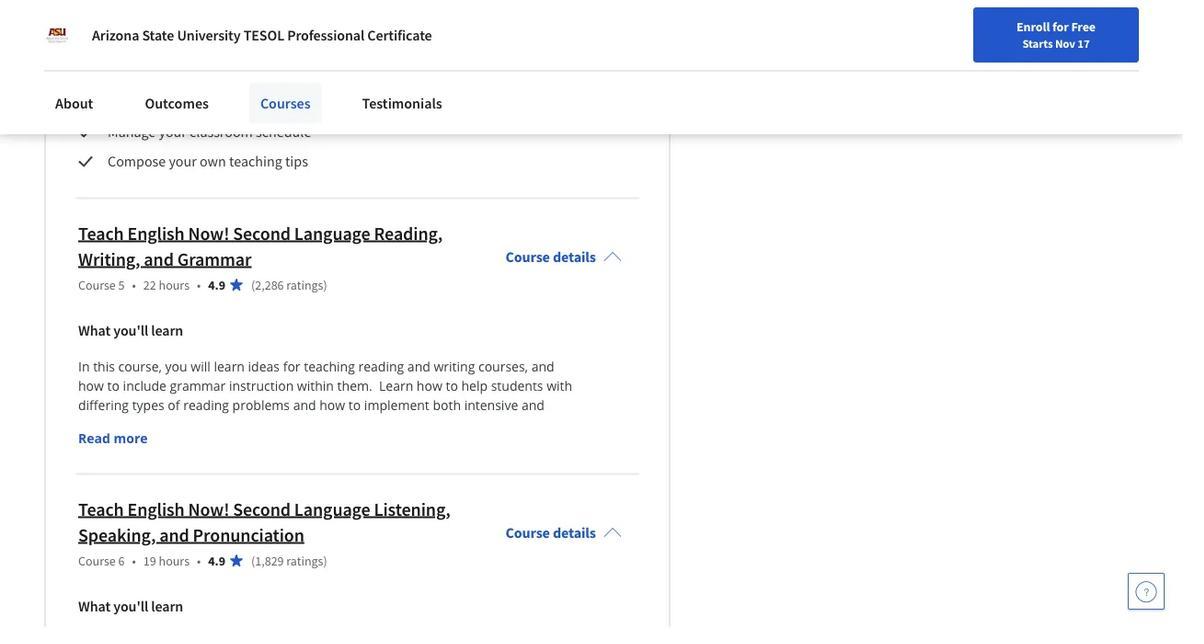 Task type: locate. For each thing, give the bounding box(es) containing it.
) right 2,286
[[323, 277, 327, 293]]

1 vertical spatial details
[[553, 524, 596, 543]]

language
[[294, 222, 370, 245], [294, 498, 370, 521]]

use
[[531, 455, 552, 472]]

you'll
[[113, 28, 148, 46], [113, 322, 148, 340], [113, 598, 148, 616]]

english inside teach english now! second language listening, speaking, and pronunciation
[[127, 498, 185, 521]]

problems down instruction
[[232, 397, 290, 414]]

how down "in"
[[78, 377, 104, 395]]

students down courses, in the left bottom of the page
[[491, 377, 543, 395]]

0 vertical spatial english
[[147, 64, 192, 83]]

) right '1,829'
[[323, 553, 327, 570]]

to down them.
[[349, 397, 361, 414]]

2 vertical spatial for
[[283, 358, 300, 375]]

1 what you'll learn from the top
[[78, 28, 183, 46]]

now! up 'grammar'
[[188, 222, 229, 245]]

2 vertical spatial of
[[556, 455, 568, 472]]

within
[[297, 377, 334, 395]]

1 vertical spatial with
[[547, 377, 572, 395]]

to up find
[[356, 416, 368, 433]]

second up 2,286
[[233, 222, 291, 245]]

1 4.9 from the top
[[208, 277, 225, 293]]

teach up writing,
[[78, 222, 124, 245]]

students up input
[[167, 455, 219, 472]]

language inside teach english now! second language reading, writing, and grammar
[[294, 222, 370, 245]]

) for grammar
[[323, 277, 327, 293]]

2 hours from the top
[[159, 553, 190, 570]]

a
[[150, 94, 158, 112], [272, 94, 279, 112]]

1 ( from the top
[[251, 277, 255, 293]]

schedule
[[256, 123, 311, 142]]

and up 22
[[144, 248, 174, 271]]

of right types
[[168, 397, 180, 414]]

help center image
[[1135, 581, 1157, 603]]

2 course details from the top
[[506, 524, 596, 543]]

1 horizontal spatial writing,
[[200, 435, 245, 453]]

teach down noticing
[[78, 498, 124, 521]]

2 vertical spatial what you'll learn
[[78, 598, 183, 616]]

1 vertical spatial )
[[323, 553, 327, 570]]

outcomes
[[145, 94, 209, 112]]

course details
[[506, 248, 596, 267], [506, 524, 596, 543]]

your for classroom
[[159, 123, 187, 142]]

writing.
[[305, 435, 350, 453]]

1 horizontal spatial a
[[272, 94, 279, 112]]

what you'll learn up create
[[78, 28, 183, 46]]

2 4.9 from the top
[[208, 553, 225, 570]]

grammar down "about"
[[397, 455, 453, 472]]

you'll down course 6 • 19 hours •
[[113, 598, 148, 616]]

second inside teach english now! second language reading, writing, and grammar
[[233, 222, 291, 245]]

hours right the 19
[[159, 553, 190, 570]]

1 what from the top
[[78, 28, 111, 46]]

problems up noticing
[[78, 455, 136, 472]]

2 ) from the top
[[323, 553, 327, 570]]

learn right will
[[214, 358, 245, 375]]

different
[[447, 435, 500, 453]]

4.9 for grammar
[[208, 277, 225, 293]]

teach inside teach english now! second language listening, speaking, and pronunciation
[[78, 498, 124, 521]]

in
[[474, 416, 485, 433]]

1 ) from the top
[[323, 277, 327, 293]]

you'll up create
[[113, 28, 148, 46]]

a left single
[[272, 94, 279, 112]]

english up 22
[[127, 222, 185, 245]]

2 second from the top
[[233, 498, 291, 521]]

course details for listening,
[[506, 524, 596, 543]]

0 horizontal spatial a
[[150, 94, 158, 112]]

strategies.
[[187, 416, 249, 433]]

with inside in this course, you will learn ideas for teaching reading and writing courses, and how to include grammar instruction within them.  learn how to help students with differing types of reading problems and how to implement both intensive and extensive reading strategies.  learn strategies to engage students in the stages of writing--pre-writing, writing, and post-writing.  find out about different writing problems that students may encounter.  incorporate grammar through the use of noticing and input enhancement.
[[547, 377, 572, 395]]

enhancement.
[[191, 474, 277, 491]]

0 vertical spatial what
[[78, 28, 111, 46]]

1 vertical spatial what
[[78, 322, 111, 340]]

the left use
[[508, 455, 528, 472]]

you
[[165, 358, 187, 375]]

17
[[1078, 36, 1090, 51]]

0 vertical spatial you'll
[[113, 28, 148, 46]]

( down pronunciation
[[251, 553, 255, 570]]

None search field
[[248, 12, 432, 48]]

teach inside teach english now! second language reading, writing, and grammar
[[78, 222, 124, 245]]

1 vertical spatial 4.9
[[208, 553, 225, 570]]

writing,
[[152, 435, 197, 453], [200, 435, 245, 453]]

2 language from the top
[[294, 498, 370, 521]]

post-
[[274, 435, 305, 453]]

1 vertical spatial ratings
[[286, 553, 323, 570]]

ratings right '1,829'
[[286, 553, 323, 570]]

out
[[385, 435, 405, 453]]

0 vertical spatial what you'll learn
[[78, 28, 183, 46]]

0 horizontal spatial problems
[[78, 455, 136, 472]]

1 horizontal spatial teaching
[[304, 358, 355, 375]]

reading up the strategies.
[[183, 397, 229, 414]]

teach up create
[[108, 64, 144, 83]]

1 vertical spatial second
[[233, 498, 291, 521]]

1 vertical spatial language
[[294, 498, 370, 521]]

2,286
[[255, 277, 284, 293]]

tesol
[[244, 26, 284, 44]]

2 vertical spatial you'll
[[113, 598, 148, 616]]

1 course details from the top
[[506, 248, 596, 267]]

language for reading,
[[294, 222, 370, 245]]

1 horizontal spatial students
[[418, 416, 471, 433]]

( down "teach english now! second language reading, writing, and grammar" link in the left of the page
[[251, 277, 255, 293]]

what you'll learn down course 6 • 19 hours •
[[78, 598, 183, 616]]

both
[[433, 397, 461, 414]]

0 horizontal spatial grammar
[[170, 377, 226, 395]]

4.9 down pronunciation
[[208, 553, 225, 570]]

( 1,829 ratings )
[[251, 553, 327, 570]]

of right stages
[[553, 416, 565, 433]]

students
[[491, 377, 543, 395], [418, 416, 471, 433], [167, 455, 219, 472]]

intensive
[[464, 397, 518, 414]]

0 vertical spatial details
[[553, 248, 596, 267]]

of
[[168, 397, 180, 414], [553, 416, 565, 433], [556, 455, 568, 472]]

2 vertical spatial what
[[78, 598, 111, 616]]

1 vertical spatial what you'll learn
[[78, 322, 183, 340]]

language up ( 2,286 ratings )
[[294, 222, 370, 245]]

1 vertical spatial teach
[[78, 222, 124, 245]]

and down that
[[129, 474, 152, 491]]

what down course 6 • 19 hours •
[[78, 598, 111, 616]]

0 vertical spatial second
[[233, 222, 291, 245]]

what
[[78, 28, 111, 46], [78, 322, 111, 340], [78, 598, 111, 616]]

1 language from the top
[[294, 222, 370, 245]]

0 vertical spatial reading
[[358, 358, 404, 375]]

(
[[251, 277, 255, 293], [251, 553, 255, 570]]

1 horizontal spatial for
[[283, 358, 300, 375]]

writing down stages
[[503, 435, 544, 453]]

manage your classroom schedule
[[108, 123, 311, 142]]

1 vertical spatial your
[[169, 153, 197, 171]]

2 ratings from the top
[[286, 553, 323, 570]]

teaching
[[229, 153, 282, 171], [304, 358, 355, 375]]

2 ( from the top
[[251, 553, 255, 570]]

3 what from the top
[[78, 598, 111, 616]]

0 vertical spatial teaching
[[229, 153, 282, 171]]

with up stages
[[547, 377, 572, 395]]

and up course 6 • 19 hours •
[[159, 524, 189, 547]]

1 ratings from the top
[[286, 277, 323, 293]]

hours for grammar
[[159, 277, 190, 293]]

1 horizontal spatial problems
[[232, 397, 290, 414]]

second inside teach english now! second language listening, speaking, and pronunciation
[[233, 498, 291, 521]]

to
[[107, 377, 120, 395], [446, 377, 458, 395], [349, 397, 361, 414], [356, 416, 368, 433]]

you'll up course,
[[113, 322, 148, 340]]

coursera image
[[15, 15, 132, 44]]

2 horizontal spatial for
[[1053, 18, 1069, 35]]

2 what from the top
[[78, 322, 111, 340]]

plan
[[221, 94, 249, 112]]

ratings for grammar
[[286, 277, 323, 293]]

1 horizontal spatial with
[[547, 377, 572, 395]]

compose your own teaching tips
[[108, 153, 308, 171]]

grammar
[[170, 377, 226, 395], [397, 455, 453, 472]]

teaching inside in this course, you will learn ideas for teaching reading and writing courses, and how to include grammar instruction within them.  learn how to help students with differing types of reading problems and how to implement both intensive and extensive reading strategies.  learn strategies to engage students in the stages of writing--pre-writing, writing, and post-writing.  find out about different writing problems that students may encounter.  incorporate grammar through the use of noticing and input enhancement.
[[304, 358, 355, 375]]

0 vertical spatial your
[[159, 123, 187, 142]]

learn up implement
[[379, 377, 413, 395]]

0 vertical spatial students
[[491, 377, 543, 395]]

course 6 • 19 hours •
[[78, 553, 201, 570]]

1 vertical spatial you'll
[[113, 322, 148, 340]]

now! down enhancement.
[[188, 498, 229, 521]]

teach for teach english with confidence
[[108, 64, 144, 83]]

menu item
[[864, 18, 983, 78]]

for up nov
[[1053, 18, 1069, 35]]

english for teach english with confidence
[[147, 64, 192, 83]]

for
[[1053, 18, 1069, 35], [252, 94, 269, 112], [283, 358, 300, 375]]

3 you'll from the top
[[113, 598, 148, 616]]

extensive
[[78, 416, 135, 433]]

speaking,
[[78, 524, 156, 547]]

english inside teach english now! second language reading, writing, and grammar
[[127, 222, 185, 245]]

22
[[143, 277, 156, 293]]

teaching down schedule
[[229, 153, 282, 171]]

2 course details button from the top
[[491, 486, 637, 581]]

second up pronunciation
[[233, 498, 291, 521]]

create
[[108, 94, 147, 112]]

learn
[[151, 28, 183, 46], [151, 322, 183, 340], [214, 358, 245, 375], [151, 598, 183, 616]]

0 vertical spatial (
[[251, 277, 255, 293]]

1 vertical spatial (
[[251, 553, 255, 570]]

1 second from the top
[[233, 222, 291, 245]]

strategies
[[294, 416, 352, 433]]

0 vertical spatial for
[[1053, 18, 1069, 35]]

0 vertical spatial the
[[488, 416, 508, 433]]

and inside teach english now! second language listening, speaking, and pronunciation
[[159, 524, 189, 547]]

learn up post-
[[256, 416, 290, 433]]

1 now! from the top
[[188, 222, 229, 245]]

1 horizontal spatial writing
[[503, 435, 544, 453]]

hours right 22
[[159, 277, 190, 293]]

2 now! from the top
[[188, 498, 229, 521]]

0 horizontal spatial students
[[167, 455, 219, 472]]

1 vertical spatial now!
[[188, 498, 229, 521]]

the right in
[[488, 416, 508, 433]]

0 horizontal spatial with
[[194, 64, 222, 83]]

reading up them.
[[358, 358, 404, 375]]

tips
[[285, 153, 308, 171]]

0 vertical spatial writing
[[434, 358, 475, 375]]

1 vertical spatial course details
[[506, 524, 596, 543]]

english down input
[[127, 498, 185, 521]]

with
[[194, 64, 222, 83], [547, 377, 572, 395]]

students down both
[[418, 416, 471, 433]]

0 horizontal spatial writing,
[[152, 435, 197, 453]]

pronunciation
[[193, 524, 304, 547]]

learn
[[379, 377, 413, 395], [256, 416, 290, 433]]

2 vertical spatial teach
[[78, 498, 124, 521]]

a right create
[[150, 94, 158, 112]]

language inside teach english now! second language listening, speaking, and pronunciation
[[294, 498, 370, 521]]

learn up you
[[151, 322, 183, 340]]

for right the plan
[[252, 94, 269, 112]]

2 details from the top
[[553, 524, 596, 543]]

4.9 for pronunciation
[[208, 553, 225, 570]]

for right ideas
[[283, 358, 300, 375]]

now! inside teach english now! second language reading, writing, and grammar
[[188, 222, 229, 245]]

how up both
[[417, 377, 442, 395]]

2 vertical spatial english
[[127, 498, 185, 521]]

english up 'outcomes' link
[[147, 64, 192, 83]]

your left own
[[169, 153, 197, 171]]

1 vertical spatial hours
[[159, 553, 190, 570]]

hours for pronunciation
[[159, 553, 190, 570]]

grammar down will
[[170, 377, 226, 395]]

state
[[142, 26, 174, 44]]

your down outcomes
[[159, 123, 187, 142]]

1 horizontal spatial learn
[[379, 377, 413, 395]]

starts
[[1023, 36, 1053, 51]]

1 details from the top
[[553, 248, 596, 267]]

course details button for reading,
[[491, 210, 637, 305]]

your for own
[[169, 153, 197, 171]]

now! inside teach english now! second language listening, speaking, and pronunciation
[[188, 498, 229, 521]]

show notifications image
[[1002, 23, 1024, 45]]

find
[[356, 435, 382, 453]]

0 vertical spatial language
[[294, 222, 370, 245]]

1 vertical spatial course details button
[[491, 486, 637, 581]]

1 vertical spatial english
[[127, 222, 185, 245]]

learn inside in this course, you will learn ideas for teaching reading and writing courses, and how to include grammar instruction within them.  learn how to help students with differing types of reading problems and how to implement both intensive and extensive reading strategies.  learn strategies to engage students in the stages of writing--pre-writing, writing, and post-writing.  find out about different writing problems that students may encounter.  incorporate grammar through the use of noticing and input enhancement.
[[214, 358, 245, 375]]

1 vertical spatial for
[[252, 94, 269, 112]]

enroll for free starts nov 17
[[1017, 18, 1096, 51]]

0 vertical spatial hours
[[159, 277, 190, 293]]

with up the complete
[[194, 64, 222, 83]]

writing
[[434, 358, 475, 375], [503, 435, 544, 453]]

language down incorporate
[[294, 498, 370, 521]]

and right courses, in the left bottom of the page
[[532, 358, 554, 375]]

1 vertical spatial learn
[[256, 416, 290, 433]]

reading down types
[[138, 416, 184, 433]]

0 vertical spatial teach
[[108, 64, 144, 83]]

teach
[[108, 64, 144, 83], [78, 222, 124, 245], [78, 498, 124, 521]]

course,
[[118, 358, 162, 375]]

0 vertical spatial now!
[[188, 222, 229, 245]]

to up both
[[446, 377, 458, 395]]

ratings
[[286, 277, 323, 293], [286, 553, 323, 570]]

what right arizona state university icon
[[78, 28, 111, 46]]

0 vertical spatial ratings
[[286, 277, 323, 293]]

what you'll learn up course,
[[78, 322, 183, 340]]

1 horizontal spatial grammar
[[397, 455, 453, 472]]

1 vertical spatial teaching
[[304, 358, 355, 375]]

may
[[222, 455, 248, 472]]

what up 'this'
[[78, 322, 111, 340]]

of right use
[[556, 455, 568, 472]]

details
[[553, 248, 596, 267], [553, 524, 596, 543]]

4.9 down 'grammar'
[[208, 277, 225, 293]]

0 vertical spatial 4.9
[[208, 277, 225, 293]]

and left post-
[[248, 435, 271, 453]]

to down 'this'
[[107, 377, 120, 395]]

1 hours from the top
[[159, 277, 190, 293]]

writing, up that
[[152, 435, 197, 453]]

for inside in this course, you will learn ideas for teaching reading and writing courses, and how to include grammar instruction within them.  learn how to help students with differing types of reading problems and how to implement both intensive and extensive reading strategies.  learn strategies to engage students in the stages of writing--pre-writing, writing, and post-writing.  find out about different writing problems that students may encounter.  incorporate grammar through the use of noticing and input enhancement.
[[283, 358, 300, 375]]

writing, down the strategies.
[[200, 435, 245, 453]]

writing up help
[[434, 358, 475, 375]]

ratings right 2,286
[[286, 277, 323, 293]]

what you'll learn
[[78, 28, 183, 46], [78, 322, 183, 340], [78, 598, 183, 616]]

teach english now! second language listening, speaking, and pronunciation link
[[78, 498, 451, 547]]

0 horizontal spatial teaching
[[229, 153, 282, 171]]

hours
[[159, 277, 190, 293], [159, 553, 190, 570]]

more
[[114, 430, 148, 447]]

0 vertical spatial course details
[[506, 248, 596, 267]]

2 writing, from the left
[[200, 435, 245, 453]]

0 vertical spatial )
[[323, 277, 327, 293]]

teaching up within
[[304, 358, 355, 375]]

how up strategies
[[319, 397, 345, 414]]

testimonials
[[362, 94, 442, 112]]

reading
[[358, 358, 404, 375], [183, 397, 229, 414], [138, 416, 184, 433]]

2 a from the left
[[272, 94, 279, 112]]

1 vertical spatial writing
[[503, 435, 544, 453]]

certificate
[[367, 26, 432, 44]]

about link
[[44, 83, 104, 123]]

0 vertical spatial course details button
[[491, 210, 637, 305]]

1 course details button from the top
[[491, 210, 637, 305]]

arizona state university tesol professional certificate
[[92, 26, 432, 44]]

ratings for pronunciation
[[286, 553, 323, 570]]



Task type: describe. For each thing, give the bounding box(es) containing it.
2 horizontal spatial students
[[491, 377, 543, 395]]

classroom
[[190, 123, 253, 142]]

course details for reading,
[[506, 248, 596, 267]]

read more button
[[78, 429, 148, 448]]

english for teach english now! second language reading, writing, and grammar
[[127, 222, 185, 245]]

1,829
[[255, 553, 284, 570]]

listening,
[[374, 498, 451, 521]]

courses link
[[249, 83, 322, 123]]

input
[[156, 474, 187, 491]]

course details button for listening,
[[491, 486, 637, 581]]

1 vertical spatial students
[[418, 416, 471, 433]]

and down within
[[293, 397, 316, 414]]

and up implement
[[407, 358, 430, 375]]

0 vertical spatial of
[[168, 397, 180, 414]]

0 horizontal spatial learn
[[256, 416, 290, 433]]

( for grammar
[[251, 277, 255, 293]]

complete
[[161, 94, 218, 112]]

and up stages
[[522, 397, 545, 414]]

now! for grammar
[[188, 222, 229, 245]]

encounter.
[[251, 455, 316, 472]]

will
[[191, 358, 211, 375]]

teach english with confidence
[[108, 64, 292, 83]]

) for pronunciation
[[323, 553, 327, 570]]

• right the 19
[[197, 553, 201, 570]]

pre-
[[128, 435, 152, 453]]

and inside teach english now! second language reading, writing, and grammar
[[144, 248, 174, 271]]

noticing
[[78, 474, 126, 491]]

for inside "enroll for free starts nov 17"
[[1053, 18, 1069, 35]]

learn up teach english with confidence
[[151, 28, 183, 46]]

( for pronunciation
[[251, 553, 255, 570]]

teach english now! second language reading, writing, and grammar
[[78, 222, 443, 271]]

free
[[1071, 18, 1096, 35]]

create a complete plan for a single lesson
[[108, 94, 361, 112]]

1 vertical spatial the
[[508, 455, 528, 472]]

1 vertical spatial reading
[[183, 397, 229, 414]]

types
[[132, 397, 164, 414]]

single
[[282, 94, 319, 112]]

incorporate
[[323, 455, 394, 472]]

manage
[[108, 123, 156, 142]]

courses,
[[478, 358, 528, 375]]

now! for pronunciation
[[188, 498, 229, 521]]

1 you'll from the top
[[113, 28, 148, 46]]

2 you'll from the top
[[113, 322, 148, 340]]

0 horizontal spatial how
[[78, 377, 104, 395]]

0 vertical spatial learn
[[379, 377, 413, 395]]

that
[[139, 455, 163, 472]]

instruction
[[229, 377, 294, 395]]

compose
[[108, 153, 166, 171]]

teach for teach english now! second language reading, writing, and grammar
[[78, 222, 124, 245]]

nov
[[1055, 36, 1075, 51]]

university
[[177, 26, 241, 44]]

read more
[[78, 430, 148, 447]]

teach english now! second language listening, speaking, and pronunciation
[[78, 498, 451, 547]]

about
[[409, 435, 444, 453]]

learn down the 19
[[151, 598, 183, 616]]

2 horizontal spatial how
[[417, 377, 442, 395]]

2 vertical spatial reading
[[138, 416, 184, 433]]

testimonials link
[[351, 83, 453, 123]]

implement
[[364, 397, 430, 414]]

• right 5 at the top
[[132, 277, 136, 293]]

19
[[143, 553, 156, 570]]

details for reading,
[[553, 248, 596, 267]]

1 a from the left
[[150, 94, 158, 112]]

reading,
[[374, 222, 443, 245]]

english for teach english now! second language listening, speaking, and pronunciation
[[127, 498, 185, 521]]

0 vertical spatial grammar
[[170, 377, 226, 395]]

5
[[118, 277, 125, 293]]

engage
[[371, 416, 415, 433]]

them.
[[337, 377, 372, 395]]

enroll
[[1017, 18, 1050, 35]]

outcomes link
[[134, 83, 220, 123]]

ideas
[[248, 358, 280, 375]]

stages
[[511, 416, 550, 433]]

1 vertical spatial grammar
[[397, 455, 453, 472]]

teach for teach english now! second language listening, speaking, and pronunciation
[[78, 498, 124, 521]]

0 horizontal spatial for
[[252, 94, 269, 112]]

course 5 • 22 hours •
[[78, 277, 201, 293]]

language for listening,
[[294, 498, 370, 521]]

about
[[55, 94, 93, 112]]

0 horizontal spatial writing
[[434, 358, 475, 375]]

teach english now! second language reading, writing, and grammar link
[[78, 222, 443, 271]]

courses
[[260, 94, 311, 112]]

professional
[[287, 26, 365, 44]]

include
[[123, 377, 167, 395]]

2 what you'll learn from the top
[[78, 322, 183, 340]]

1 horizontal spatial how
[[319, 397, 345, 414]]

1 vertical spatial problems
[[78, 455, 136, 472]]

in this course, you will learn ideas for teaching reading and writing courses, and how to include grammar instruction within them.  learn how to help students with differing types of reading problems and how to implement both intensive and extensive reading strategies.  learn strategies to engage students in the stages of writing--pre-writing, writing, and post-writing.  find out about different writing problems that students may encounter.  incorporate grammar through the use of noticing and input enhancement.
[[78, 358, 576, 491]]

details for listening,
[[553, 524, 596, 543]]

confidence
[[225, 64, 292, 83]]

arizona
[[92, 26, 139, 44]]

• right 6
[[132, 553, 136, 570]]

0 vertical spatial problems
[[232, 397, 290, 414]]

in
[[78, 358, 90, 375]]

1 vertical spatial of
[[553, 416, 565, 433]]

help
[[461, 377, 488, 395]]

writing-
[[78, 435, 124, 453]]

arizona state university image
[[44, 22, 70, 48]]

1 writing, from the left
[[152, 435, 197, 453]]

2 vertical spatial students
[[167, 455, 219, 472]]

grammar
[[177, 248, 252, 271]]

-
[[124, 435, 128, 453]]

0 vertical spatial with
[[194, 64, 222, 83]]

lesson
[[322, 94, 361, 112]]

through
[[456, 455, 505, 472]]

( 2,286 ratings )
[[251, 277, 327, 293]]

own
[[200, 153, 226, 171]]

• down 'grammar'
[[197, 277, 201, 293]]

3 what you'll learn from the top
[[78, 598, 183, 616]]

second for grammar
[[233, 222, 291, 245]]

second for pronunciation
[[233, 498, 291, 521]]

this
[[93, 358, 115, 375]]

6
[[118, 553, 125, 570]]

writing,
[[78, 248, 140, 271]]

read
[[78, 430, 110, 447]]



Task type: vqa. For each thing, say whether or not it's contained in the screenshot.
the bottommost from
no



